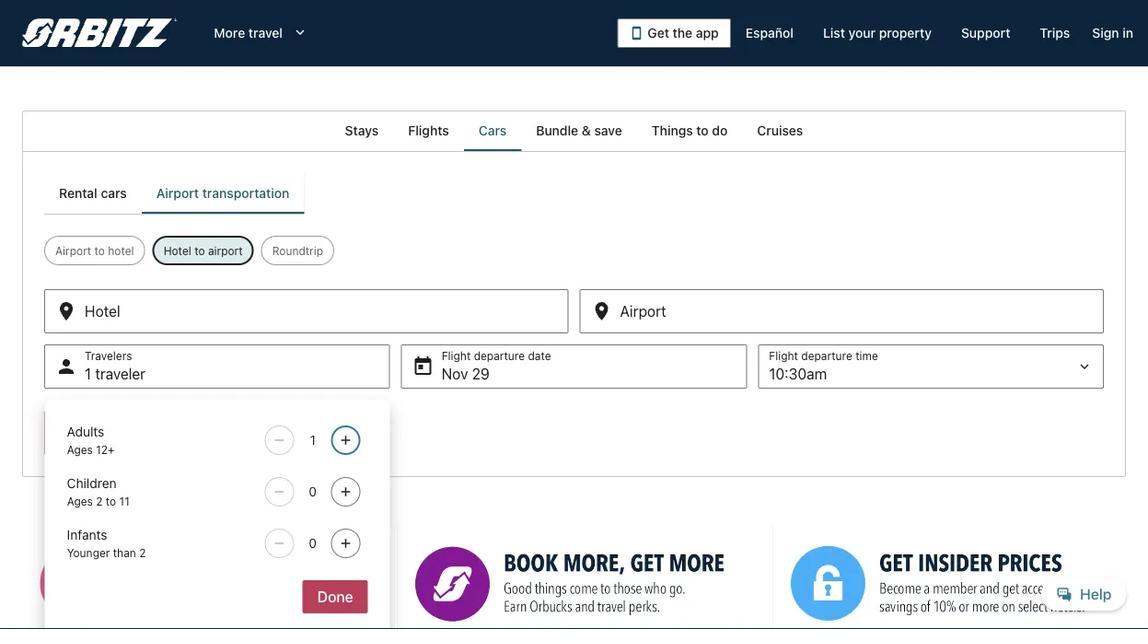 Task type: describe. For each thing, give the bounding box(es) containing it.
1 traveler button
[[44, 345, 390, 389]]

bundle & save link
[[522, 111, 637, 151]]

cars
[[479, 123, 507, 138]]

11
[[119, 495, 130, 508]]

cars
[[101, 186, 127, 201]]

than
[[113, 546, 136, 559]]

to for airport
[[95, 244, 105, 257]]

trips
[[1041, 25, 1071, 41]]

airport to hotel
[[55, 244, 134, 257]]

airport transportation link
[[142, 173, 304, 214]]

children ages 2 to 11
[[67, 476, 130, 508]]

do
[[713, 123, 728, 138]]

increase the number of children image
[[335, 485, 357, 499]]

to inside 'children ages 2 to 11'
[[106, 495, 116, 508]]

more travel
[[214, 25, 283, 41]]

download the app button image
[[630, 26, 644, 41]]

main content containing 1 traveler
[[0, 111, 1149, 629]]

done
[[318, 588, 354, 606]]

adults
[[67, 424, 104, 439]]

29
[[472, 365, 490, 383]]

tab list for airport to hotel
[[22, 111, 1127, 151]]

list
[[824, 25, 846, 41]]

get
[[648, 25, 670, 41]]

list your property link
[[809, 17, 947, 50]]

more travel button
[[199, 17, 323, 50]]

decrease the number of children image
[[269, 485, 291, 499]]

ages for children
[[67, 495, 93, 508]]

sign in button
[[1086, 17, 1142, 50]]

flights link
[[394, 111, 464, 151]]

airport for airport to hotel
[[55, 244, 91, 257]]

cars link
[[464, 111, 522, 151]]

nov
[[442, 365, 468, 383]]

things to do link
[[637, 111, 743, 151]]

in
[[1123, 25, 1134, 41]]

español button
[[731, 17, 809, 50]]

get the app link
[[618, 18, 731, 48]]

more
[[214, 25, 245, 41]]

orbitz logo image
[[22, 18, 177, 48]]

travel
[[249, 25, 283, 41]]

property
[[880, 25, 932, 41]]

hotel
[[108, 244, 134, 257]]

stays link
[[330, 111, 394, 151]]

bundle
[[536, 123, 579, 138]]

cruises
[[758, 123, 804, 138]]

stays
[[345, 123, 379, 138]]

rental cars link
[[44, 173, 142, 214]]

trips link
[[1026, 17, 1086, 50]]

children
[[67, 476, 117, 491]]

hotel to airport
[[164, 244, 243, 257]]

nov 29
[[442, 365, 490, 383]]

your
[[849, 25, 876, 41]]

transportation
[[202, 186, 290, 201]]

1 traveler
[[85, 365, 146, 383]]

infants
[[67, 527, 107, 543]]

2 inside 'children ages 2 to 11'
[[96, 495, 103, 508]]



Task type: locate. For each thing, give the bounding box(es) containing it.
cruises link
[[743, 111, 818, 151]]

the
[[673, 25, 693, 41]]

0 horizontal spatial airport
[[55, 244, 91, 257]]

roundtrip
[[272, 244, 323, 257]]

younger
[[67, 546, 110, 559]]

sign in
[[1093, 25, 1134, 41]]

opens in a new window image left infants
[[21, 522, 38, 538]]

decrease the number of adults image
[[269, 433, 291, 448]]

0 vertical spatial tab list
[[22, 111, 1127, 151]]

support
[[962, 25, 1011, 41]]

0 horizontal spatial opens in a new window image
[[21, 522, 38, 538]]

ages inside adults ages 12+
[[67, 443, 93, 456]]

to inside tab list
[[697, 123, 709, 138]]

increase the number of adults image
[[335, 433, 357, 448]]

2 down children
[[96, 495, 103, 508]]

to left "do"
[[697, 123, 709, 138]]

rental cars
[[59, 186, 127, 201]]

2 opens in a new window image from the left
[[397, 522, 413, 538]]

&
[[582, 123, 591, 138]]

traveler
[[95, 365, 146, 383]]

tab list containing rental cars
[[44, 173, 304, 214]]

get the app
[[648, 25, 719, 41]]

12+
[[96, 443, 115, 456]]

increase the number of infants image
[[335, 536, 357, 551]]

things
[[652, 123, 694, 138]]

1 vertical spatial airport
[[55, 244, 91, 257]]

airport left hotel
[[55, 244, 91, 257]]

airport
[[156, 186, 199, 201], [55, 244, 91, 257]]

save
[[595, 123, 623, 138]]

1 opens in a new window image from the left
[[21, 522, 38, 538]]

tab list
[[22, 111, 1127, 151], [44, 173, 304, 214]]

airport for airport transportation
[[156, 186, 199, 201]]

ages
[[67, 443, 93, 456], [67, 495, 93, 508]]

2 ages from the top
[[67, 495, 93, 508]]

flights
[[408, 123, 449, 138]]

opens in a new window image
[[21, 522, 38, 538], [397, 522, 413, 538]]

2
[[96, 495, 103, 508], [139, 546, 146, 559]]

search button
[[44, 411, 122, 455]]

español
[[746, 25, 794, 41]]

app
[[696, 25, 719, 41]]

1 vertical spatial 2
[[139, 546, 146, 559]]

tab list containing stays
[[22, 111, 1127, 151]]

0 vertical spatial airport
[[156, 186, 199, 201]]

to left "11"
[[106, 495, 116, 508]]

0 horizontal spatial 2
[[96, 495, 103, 508]]

to
[[697, 123, 709, 138], [95, 244, 105, 257], [195, 244, 205, 257], [106, 495, 116, 508]]

2 inside infants younger than 2
[[139, 546, 146, 559]]

adults ages 12+
[[67, 424, 115, 456]]

nov 29 button
[[401, 345, 748, 389]]

to left hotel
[[95, 244, 105, 257]]

tab list for hotel to airport
[[44, 173, 304, 214]]

to right hotel
[[195, 244, 205, 257]]

1 horizontal spatial opens in a new window image
[[397, 522, 413, 538]]

ages down children
[[67, 495, 93, 508]]

ages down 'search'
[[67, 443, 93, 456]]

1 horizontal spatial airport
[[156, 186, 199, 201]]

sign
[[1093, 25, 1120, 41]]

opens in a new window image right "increase the number of infants" icon on the bottom of the page
[[397, 522, 413, 538]]

1 vertical spatial tab list
[[44, 173, 304, 214]]

infants younger than 2
[[67, 527, 146, 559]]

1
[[85, 365, 91, 383]]

0 vertical spatial 2
[[96, 495, 103, 508]]

decrease the number of infants image
[[269, 536, 291, 551]]

airport transportation
[[156, 186, 290, 201]]

to for hotel
[[195, 244, 205, 257]]

airport up hotel
[[156, 186, 199, 201]]

list your property
[[824, 25, 932, 41]]

main content
[[0, 111, 1149, 629]]

2 right than
[[139, 546, 146, 559]]

bundle & save
[[536, 123, 623, 138]]

ages for adults
[[67, 443, 93, 456]]

1 ages from the top
[[67, 443, 93, 456]]

1 vertical spatial ages
[[67, 495, 93, 508]]

to for things
[[697, 123, 709, 138]]

0 vertical spatial ages
[[67, 443, 93, 456]]

search
[[59, 424, 107, 442]]

airport
[[208, 244, 243, 257]]

things to do
[[652, 123, 728, 138]]

support link
[[947, 17, 1026, 50]]

done button
[[303, 580, 368, 614]]

ages inside 'children ages 2 to 11'
[[67, 495, 93, 508]]

rental
[[59, 186, 97, 201]]

airport inside tab list
[[156, 186, 199, 201]]

1 horizontal spatial 2
[[139, 546, 146, 559]]

hotel
[[164, 244, 191, 257]]



Task type: vqa. For each thing, say whether or not it's contained in the screenshot.
1 traveler on the left bottom
yes



